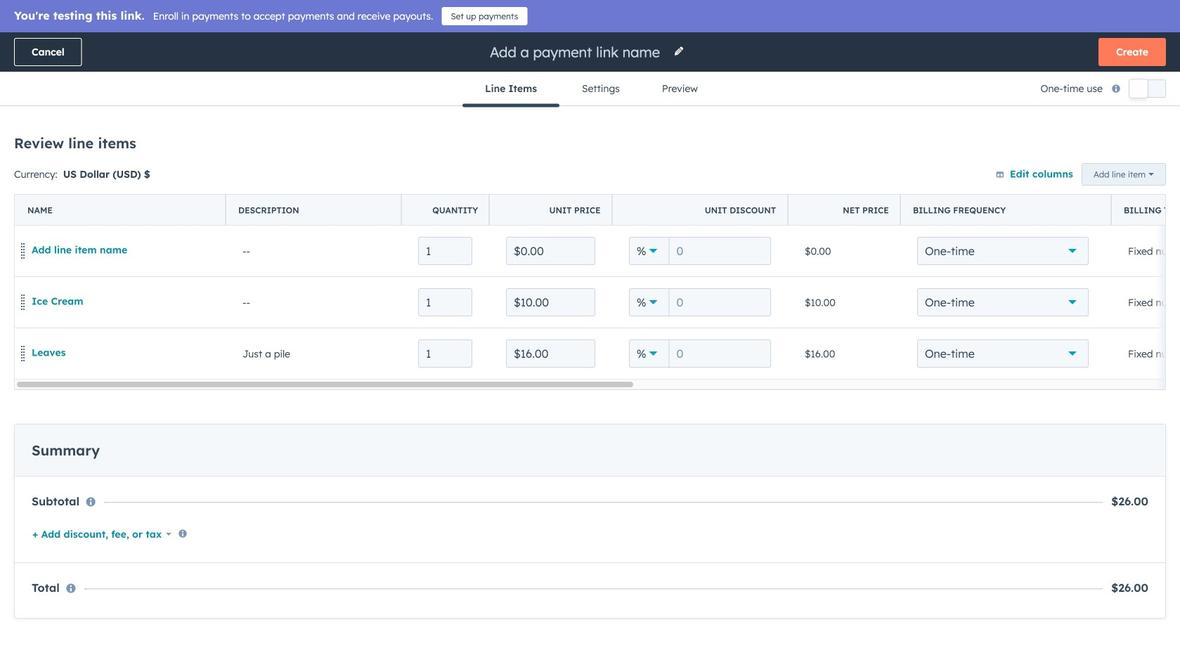 Task type: vqa. For each thing, say whether or not it's contained in the screenshot.
fifth PRESS TO SORT. element Press to sort. icon
yes



Task type: describe. For each thing, give the bounding box(es) containing it.
navigation inside page section element
[[463, 72, 718, 107]]

press to sort. image
[[933, 187, 938, 197]]

press to sort. image for second the press to sort. "element" from the left
[[391, 187, 396, 197]]

press to sort. image for 4th the press to sort. "element" from the right
[[768, 187, 773, 197]]

press to sort. image for sixth the press to sort. "element" from right
[[563, 187, 568, 197]]

5 press to sort. element from the left
[[768, 187, 773, 198]]

3 press to sort. element from the left
[[563, 187, 568, 198]]

1 press to sort. element from the left
[[106, 187, 111, 198]]

press to sort. image for first the press to sort. "element" from the left
[[106, 187, 111, 197]]



Task type: locate. For each thing, give the bounding box(es) containing it.
0 text field
[[669, 237, 771, 265]]

7 press to sort. image from the left
[[1096, 187, 1101, 197]]

None text field
[[418, 237, 473, 265], [418, 288, 473, 316], [506, 288, 596, 316], [418, 340, 473, 368], [418, 237, 473, 265], [418, 288, 473, 316], [506, 288, 596, 316], [418, 340, 473, 368]]

Add a payment link name field
[[489, 43, 665, 62]]

2 0 text field from the top
[[669, 340, 771, 368]]

0 text field
[[669, 288, 771, 316], [669, 340, 771, 368]]

press to sort. image
[[106, 187, 111, 197], [391, 187, 396, 197], [563, 187, 568, 197], [674, 187, 680, 197], [768, 187, 773, 197], [1011, 187, 1017, 197], [1096, 187, 1101, 197]]

0 vertical spatial 0 text field
[[669, 288, 771, 316]]

press to sort. image for first the press to sort. "element" from the right
[[1096, 187, 1101, 197]]

page section element
[[0, 32, 1181, 107]]

press to sort. element
[[106, 187, 111, 198], [391, 187, 396, 198], [563, 187, 568, 198], [674, 187, 680, 198], [768, 187, 773, 198], [933, 187, 938, 198], [1011, 187, 1017, 198], [1096, 187, 1101, 198]]

1 vertical spatial 0 text field
[[669, 340, 771, 368]]

7 press to sort. element from the left
[[1011, 187, 1017, 198]]

4 press to sort. element from the left
[[674, 187, 680, 198]]

dialog
[[0, 0, 1181, 653]]

Search search field
[[34, 134, 315, 162]]

1 0 text field from the top
[[669, 288, 771, 316]]

navigation
[[463, 72, 718, 107]]

press to sort. image for 2nd the press to sort. "element" from right
[[1011, 187, 1017, 197]]

1 press to sort. image from the left
[[106, 187, 111, 197]]

None text field
[[506, 237, 596, 265], [506, 340, 596, 368], [506, 237, 596, 265], [506, 340, 596, 368]]

6 press to sort. element from the left
[[933, 187, 938, 198]]

2 press to sort. element from the left
[[391, 187, 396, 198]]

4 press to sort. image from the left
[[674, 187, 680, 197]]

pagination navigation
[[477, 277, 605, 296]]

press to sort. image for 4th the press to sort. "element" from the left
[[674, 187, 680, 197]]

6 press to sort. image from the left
[[1011, 187, 1017, 197]]

2 press to sort. image from the left
[[391, 187, 396, 197]]

8 press to sort. element from the left
[[1096, 187, 1101, 198]]

3 press to sort. image from the left
[[563, 187, 568, 197]]

5 press to sort. image from the left
[[768, 187, 773, 197]]

column header
[[220, 177, 332, 208], [15, 195, 226, 226], [226, 195, 402, 226], [401, 195, 490, 226], [489, 195, 613, 226], [612, 195, 789, 226], [788, 195, 901, 226], [901, 195, 1112, 226], [1112, 195, 1181, 226]]



